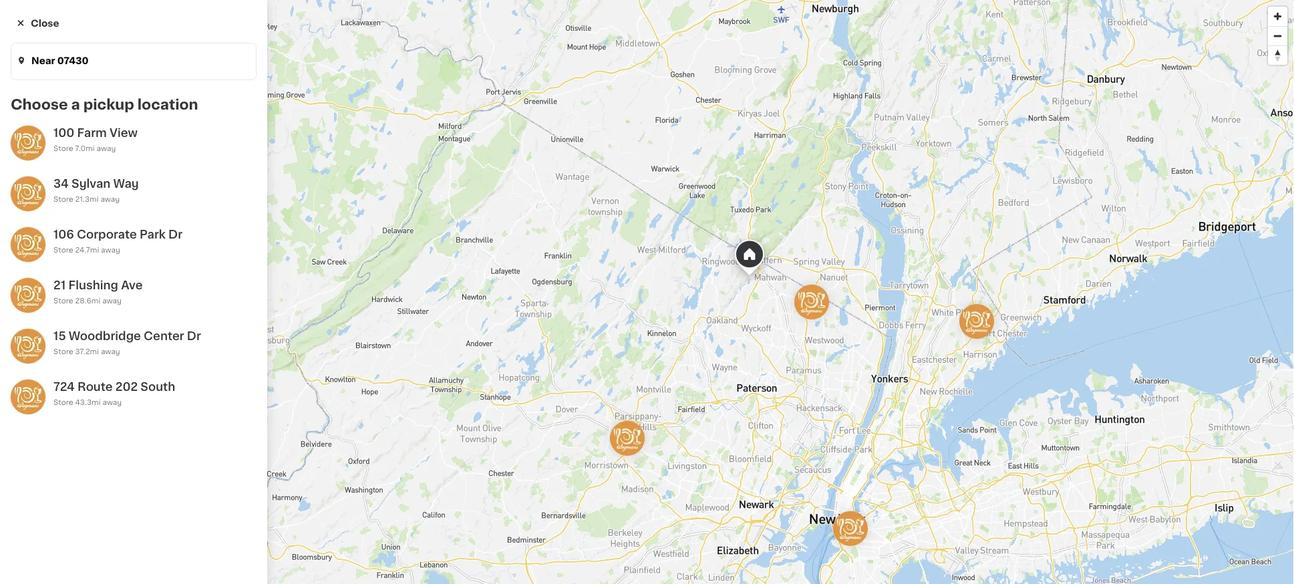 Task type: describe. For each thing, give the bounding box(es) containing it.
1 horizontal spatial lb
[[705, 545, 712, 552]]

724 route 202 south store 43.3mi away
[[53, 381, 175, 406]]

bag inside wegmans organic bagged lemons 2 lb bag
[[832, 547, 846, 555]]

5%
[[550, 18, 568, 30]]

add for add button corresponding to 59
[[468, 364, 487, 374]]

view inside 100 farm view store 7.0mi away
[[110, 127, 138, 139]]

map region
[[267, 0, 1295, 584]]

location
[[137, 97, 198, 111]]

$ for 1
[[665, 504, 670, 511]]

/
[[686, 534, 689, 541]]

21 flushing ave store 28.6mi away
[[53, 280, 143, 304]]

center
[[144, 330, 184, 342]]

$8.09 element
[[200, 502, 344, 519]]

shop link
[[8, 253, 162, 279]]

15
[[53, 330, 66, 342]]

organic inside organic strawberries button
[[200, 521, 238, 530]]

4 add button from the left
[[750, 357, 802, 381]]

pickup inside region
[[83, 97, 134, 111]]

sponsored badge image
[[662, 555, 703, 562]]

store inside 724 route 202 south store 43.3mi away
[[53, 399, 73, 406]]

product group containing 5
[[970, 353, 1114, 543]]

satisfaction
[[56, 209, 101, 216]]

earn 5% credit back on every eligible pickup order!
[[521, 18, 817, 30]]

avocados,
[[354, 521, 403, 530]]

add for add button associated with 13
[[622, 364, 641, 374]]

sylvan
[[72, 178, 111, 189]]

lemons,
[[1020, 521, 1060, 530]]

farm inside 100 farm view store 7.0mi away
[[77, 127, 107, 139]]

each inside avocados, bagged, family pack 4 each
[[361, 547, 380, 555]]

0 horizontal spatial produce
[[16, 388, 57, 397]]

strawberries
[[240, 521, 300, 530]]

about
[[662, 545, 685, 552]]

away inside 106 corporate park dr store 24.7mi away
[[101, 246, 120, 254]]

each (est.)
[[693, 502, 751, 513]]

each right 48
[[693, 502, 720, 513]]

• sponsored: get the day rolling! shop now international delight cinnabon creamer image
[[205, 143, 1263, 275]]

nsored
[[1242, 280, 1268, 287]]

$1.48 each (estimated) element
[[662, 502, 806, 519]]

product group containing 8
[[1124, 353, 1268, 543]]

dr for 106 corporate park dr
[[168, 229, 183, 240]]

7.0mi
[[75, 145, 95, 152]]

club
[[86, 222, 103, 230]]

again
[[68, 288, 94, 297]]

product group containing 13
[[508, 353, 652, 572]]

$ 7 49
[[819, 503, 844, 517]]

buy
[[37, 288, 56, 297]]

$ 5 19
[[973, 503, 997, 517]]

guarantee
[[103, 209, 142, 216]]

49
[[834, 504, 844, 511]]

ready by 11:20am link
[[1094, 65, 1208, 82]]

store
[[87, 195, 107, 203]]

wegmans for wegmans
[[61, 180, 109, 189]]

organic inside organic blueberries, family pack 18 oz package
[[508, 521, 546, 530]]

credit
[[571, 18, 605, 30]]

order!
[[781, 18, 817, 30]]

37.2mi
[[75, 348, 99, 355]]

organic blueberries, family pack 18 oz package
[[508, 521, 641, 555]]

blueberries 1 pt
[[1124, 521, 1178, 541]]

wegmans link
[[56, 116, 115, 191]]

pack for $
[[508, 534, 535, 544]]

$ 13 79
[[511, 503, 542, 517]]

in for 7
[[853, 561, 860, 568]]

item carousel region
[[200, 348, 1287, 584]]

produce link
[[8, 380, 162, 405]]

park
[[140, 229, 166, 240]]

higher than in-store prices link
[[30, 194, 140, 205]]

pickup at 100 farm view button
[[931, 55, 1078, 92]]

0 horizontal spatial fresh fruits link
[[8, 405, 162, 430]]

reset bearing to north image
[[1268, 46, 1288, 65]]

many in stock for 59
[[368, 561, 421, 568]]

100 farm view store 7.0mi away
[[53, 127, 138, 152]]

$3.49
[[662, 534, 684, 541]]

express icon image
[[377, 13, 510, 35]]

106
[[53, 229, 74, 240]]

32
[[970, 534, 980, 541]]

48
[[678, 504, 688, 511]]

dr for 15 woodbridge center dr
[[187, 330, 201, 342]]

back
[[608, 18, 637, 30]]

product group containing 7
[[816, 353, 960, 572]]

add shoppers club to save
[[30, 222, 132, 230]]

11:20am
[[1167, 69, 1208, 78]]

(est.)
[[722, 502, 751, 513]]

fresh fruits inside fresh fruits link
[[24, 413, 79, 422]]

0.42
[[687, 545, 703, 552]]

15 woodbridge center dr store 37.2mi away
[[53, 330, 201, 355]]

1 horizontal spatial 4
[[362, 503, 372, 517]]

oz inside organic blueberries, family pack 18 oz package
[[519, 547, 527, 555]]

pack for 4
[[354, 534, 381, 544]]

wegmans for wegmans lemons, bagged 32 oz bag
[[970, 521, 1017, 530]]

ready by 11:20am
[[1115, 69, 1208, 78]]

bagged for lemons,
[[1062, 521, 1099, 530]]

bee
[[741, 521, 760, 530]]

on
[[640, 18, 654, 30]]

by
[[1151, 69, 1164, 78]]

ready
[[1115, 69, 1148, 78]]

family for 13
[[607, 521, 641, 530]]

free
[[882, 19, 902, 29]]

choose a pickup location
[[11, 97, 198, 111]]

pickup locations list region
[[0, 0, 267, 584]]

woodbridge
[[69, 330, 141, 342]]

many for 7
[[830, 561, 851, 568]]

package
[[529, 547, 562, 555]]

add button for 5
[[1058, 357, 1110, 381]]

0 button
[[1224, 57, 1278, 90]]

store inside 100 farm view store 7.0mi away
[[53, 145, 73, 152]]

in for 13
[[545, 561, 552, 568]]

add for first add button from the left
[[314, 364, 333, 374]]

add button for 8
[[1212, 357, 1264, 381]]

43.3mi
[[75, 399, 101, 406]]

1 vertical spatial fruits
[[52, 413, 79, 422]]

pickup button
[[837, 60, 915, 87]]

24.7mi
[[75, 246, 99, 254]]

in-
[[77, 195, 87, 203]]

recipes
[[16, 362, 55, 372]]



Task type: vqa. For each thing, say whether or not it's contained in the screenshot.
with
no



Task type: locate. For each thing, give the bounding box(es) containing it.
in down package
[[545, 561, 552, 568]]

2 product group from the left
[[354, 353, 498, 572]]

3 store from the top
[[53, 246, 73, 254]]

many down package
[[522, 561, 543, 568]]

higher
[[30, 195, 56, 203]]

farm
[[1024, 69, 1051, 78], [77, 127, 107, 139]]

2 family from the left
[[607, 521, 641, 530]]

fresh fruits
[[200, 316, 288, 330], [24, 413, 79, 422]]

0 horizontal spatial pack
[[354, 534, 381, 544]]

7
[[824, 503, 833, 517]]

34 sylvan way store 21.3mi away
[[53, 178, 139, 203]]

ave
[[121, 280, 143, 291]]

0 horizontal spatial many in stock
[[368, 561, 421, 568]]

save
[[115, 222, 132, 230]]

1 horizontal spatial fresh fruits link
[[200, 315, 288, 331]]

away inside the 21 flushing ave store 28.6mi away
[[102, 297, 122, 304]]

3 many from the left
[[830, 561, 851, 568]]

1 vertical spatial fresh fruits
[[24, 413, 79, 422]]

corporate
[[77, 229, 137, 240]]

1 vertical spatial produce
[[16, 388, 57, 397]]

1 vertical spatial farm
[[77, 127, 107, 139]]

stock down package
[[553, 561, 575, 568]]

lb right '0.42'
[[705, 545, 712, 552]]

19
[[989, 504, 997, 511]]

stock for 13
[[553, 561, 575, 568]]

0 vertical spatial bag
[[992, 534, 1007, 541]]

3 product group from the left
[[508, 353, 652, 572]]

earn
[[521, 18, 547, 30]]

pack down avocados,
[[354, 534, 381, 544]]

product group containing add
[[200, 353, 344, 559]]

202
[[115, 381, 138, 393]]

stock for 59
[[399, 561, 421, 568]]

pickup down try free
[[870, 69, 903, 78]]

1 horizontal spatial produce
[[200, 117, 287, 136]]

it
[[59, 288, 65, 297]]

store down 15
[[53, 348, 73, 355]]

many down avocados,
[[368, 561, 389, 568]]

dr inside 15 woodbridge center dr store 37.2mi away
[[187, 330, 201, 342]]

family for 59
[[447, 521, 482, 530]]

view
[[1053, 69, 1078, 78], [110, 127, 138, 139]]

1 horizontal spatial bag
[[992, 534, 1007, 541]]

09
[[1143, 504, 1153, 511]]

1 product group from the left
[[200, 353, 344, 559]]

blueberries,
[[548, 521, 604, 530]]

7 add button from the left
[[1212, 357, 1264, 381]]

sugar
[[712, 521, 739, 530]]

$ for 13
[[511, 504, 516, 511]]

away inside 100 farm view store 7.0mi away
[[97, 145, 116, 152]]

wegmans inside 'wegmans sugar bee apples $3.49 / lb about 0.42 lb each'
[[662, 521, 709, 530]]

wegmans inside wegmans lemons, bagged 32 oz bag
[[970, 521, 1017, 530]]

try free
[[865, 19, 902, 29]]

store down 21
[[53, 297, 73, 304]]

724
[[53, 381, 75, 393]]

8
[[1132, 503, 1142, 517]]

pickup for pickup at 100 farm view
[[953, 69, 988, 78]]

wegmans organic bagged lemons 2 lb bag
[[816, 521, 942, 555]]

wegmans up higher than in-store prices link
[[61, 180, 109, 189]]

1 vertical spatial fresh fruits link
[[8, 405, 162, 430]]

store inside 15 woodbridge center dr store 37.2mi away
[[53, 348, 73, 355]]

1 horizontal spatial 100
[[1004, 69, 1022, 78]]

6 product group from the left
[[970, 353, 1114, 543]]

buy it again link
[[8, 279, 162, 306]]

organic strawberries
[[200, 521, 300, 530]]

service type group
[[732, 60, 915, 87]]

add for add button corresponding to 7
[[930, 364, 949, 374]]

family inside avocados, bagged, family pack 4 each
[[447, 521, 482, 530]]

pack inside organic blueberries, family pack 18 oz package
[[508, 534, 535, 544]]

100 inside pickup at 100 farm view popup button
[[1004, 69, 1022, 78]]

0 vertical spatial fresh
[[200, 316, 242, 330]]

in down lemons
[[853, 561, 860, 568]]

lb right 2
[[823, 547, 830, 555]]

1 horizontal spatial family
[[607, 521, 641, 530]]

wegmans logo image
[[56, 116, 115, 175], [11, 126, 45, 160], [11, 176, 45, 211], [11, 227, 45, 262], [11, 278, 45, 313], [795, 285, 829, 319], [960, 304, 994, 339], [11, 329, 45, 364], [11, 380, 45, 414], [610, 421, 645, 456], [833, 511, 868, 546]]

0 horizontal spatial dr
[[168, 229, 183, 240]]

route
[[78, 381, 113, 393]]

0 horizontal spatial fresh
[[24, 413, 50, 422]]

family right bagged, in the bottom left of the page
[[447, 521, 482, 530]]

6 store from the top
[[53, 399, 73, 406]]

4 store from the top
[[53, 297, 73, 304]]

lb right /
[[691, 534, 698, 541]]

$ inside "$ 5 19"
[[973, 504, 978, 511]]

4 down avocados,
[[354, 547, 360, 555]]

0 horizontal spatial fruits
[[52, 413, 79, 422]]

zoom out image
[[1268, 27, 1288, 45]]

stock for 7
[[861, 561, 883, 568]]

wegmans sugar bee apples $3.49 / lb about 0.42 lb each
[[662, 521, 795, 552]]

1 horizontal spatial pack
[[508, 534, 535, 544]]

1 for blueberries
[[1124, 534, 1128, 541]]

many in stock for 13
[[522, 561, 575, 568]]

59
[[373, 504, 383, 511]]

add button for 13
[[596, 357, 648, 381]]

3 stock from the left
[[861, 561, 883, 568]]

0 horizontal spatial pickup
[[870, 69, 903, 78]]

106 corporate park dr store 24.7mi away
[[53, 229, 183, 254]]

many in stock for 7
[[830, 561, 883, 568]]

1 many in stock from the left
[[368, 561, 421, 568]]

pt
[[1129, 534, 1138, 541]]

many in stock down lemons
[[830, 561, 883, 568]]

0 horizontal spatial bag
[[832, 547, 846, 555]]

1 horizontal spatial farm
[[1024, 69, 1051, 78]]

lb inside wegmans organic bagged lemons 2 lb bag
[[823, 547, 830, 555]]

each inside 'wegmans sugar bee apples $3.49 / lb about 0.42 lb each'
[[714, 545, 732, 552]]

0 vertical spatial produce
[[200, 117, 287, 136]]

4 $ from the left
[[973, 504, 978, 511]]

0 horizontal spatial fresh fruits
[[24, 413, 79, 422]]

south
[[141, 381, 175, 393]]

2 bagged from the left
[[1062, 521, 1099, 530]]

1 inside blueberries 1 pt
[[1124, 534, 1128, 541]]

bagged
[[905, 521, 942, 530], [1062, 521, 1099, 530]]

2 stock from the left
[[553, 561, 575, 568]]

pickup for pickup
[[870, 69, 903, 78]]

2 $ from the left
[[665, 504, 670, 511]]

0 vertical spatial 4
[[362, 503, 372, 517]]

$ 8 09
[[1127, 503, 1153, 517]]

flushing
[[68, 280, 118, 291]]

pack up 18
[[508, 534, 535, 544]]

0 vertical spatial 1
[[670, 503, 676, 517]]

1 horizontal spatial fresh
[[200, 316, 242, 330]]

dr right center
[[187, 330, 201, 342]]

4 product group from the left
[[662, 353, 806, 566]]

1 vertical spatial bag
[[832, 547, 846, 555]]

stock down avocados, bagged, family pack 4 each
[[399, 561, 421, 568]]

recipes link
[[8, 354, 162, 380]]

2 horizontal spatial lb
[[823, 547, 830, 555]]

2 add button from the left
[[442, 357, 494, 381]]

2 horizontal spatial stock
[[861, 561, 883, 568]]

fresh down "recipes"
[[24, 413, 50, 422]]

1 horizontal spatial many
[[522, 561, 543, 568]]

wegmans up lemons
[[816, 521, 863, 530]]

1 left pt
[[1124, 534, 1128, 541]]

pickup at 100 farm view
[[953, 69, 1078, 78]]

store inside 34 sylvan way store 21.3mi away
[[53, 195, 73, 203]]

$ inside $ 1 48
[[665, 504, 670, 511]]

each down avocados,
[[361, 547, 380, 555]]

store
[[53, 145, 73, 152], [53, 195, 73, 203], [53, 246, 73, 254], [53, 297, 73, 304], [53, 348, 73, 355], [53, 399, 73, 406]]

None search field
[[191, 55, 714, 92]]

1 vertical spatial view
[[110, 127, 138, 139]]

0 vertical spatial pickup
[[738, 18, 778, 30]]

0 horizontal spatial farm
[[77, 127, 107, 139]]

0 horizontal spatial 1
[[670, 503, 676, 517]]

fresh right center
[[200, 316, 242, 330]]

5 add button from the left
[[904, 357, 956, 381]]

family inside organic blueberries, family pack 18 oz package
[[607, 521, 641, 530]]

many for 13
[[522, 561, 543, 568]]

bag inside wegmans lemons, bagged 32 oz bag
[[992, 534, 1007, 541]]

1 vertical spatial 1
[[1124, 534, 1128, 541]]

many down lemons
[[830, 561, 851, 568]]

a
[[71, 97, 80, 111]]

1 horizontal spatial fresh fruits
[[200, 316, 288, 330]]

0 horizontal spatial 100
[[53, 127, 74, 139]]

1 for 1
[[670, 503, 676, 517]]

away inside 34 sylvan way store 21.3mi away
[[101, 195, 120, 203]]

1 horizontal spatial bagged
[[1062, 521, 1099, 530]]

1 many from the left
[[368, 561, 389, 568]]

$ left 48
[[665, 504, 670, 511]]

3 many in stock from the left
[[830, 561, 883, 568]]

1 vertical spatial pickup
[[83, 97, 134, 111]]

wegmans for wegmans organic bagged lemons 2 lb bag
[[816, 521, 863, 530]]

dr right park
[[168, 229, 183, 240]]

pickup
[[953, 69, 988, 78], [870, 69, 903, 78]]

3 in from the left
[[853, 561, 860, 568]]

away down corporate
[[101, 246, 120, 254]]

each
[[693, 502, 720, 513], [714, 545, 732, 552], [361, 547, 380, 555]]

pickup right a
[[83, 97, 134, 111]]

7 product group from the left
[[1124, 353, 1268, 543]]

close button
[[11, 11, 65, 37]]

add for add button associated with 5
[[1084, 364, 1103, 374]]

bag right 32
[[992, 534, 1007, 541]]

pack inside avocados, bagged, family pack 4 each
[[354, 534, 381, 544]]

buy it again
[[37, 288, 94, 297]]

dr inside 106 corporate park dr store 24.7mi away
[[168, 229, 183, 240]]

1 horizontal spatial many in stock
[[522, 561, 575, 568]]

store down 724
[[53, 399, 73, 406]]

4 left 59
[[362, 503, 372, 517]]

0
[[1258, 69, 1264, 78]]

$ left 79
[[511, 504, 516, 511]]

bagged,
[[406, 521, 445, 530]]

1 store from the top
[[53, 145, 73, 152]]

wegmans for wegmans sugar bee apples $3.49 / lb about 0.42 lb each
[[662, 521, 709, 530]]

away right 7.0mi
[[97, 145, 116, 152]]

21.3mi
[[75, 195, 99, 203]]

0 vertical spatial fresh fruits link
[[200, 315, 288, 331]]

farm right at
[[1024, 69, 1051, 78]]

$ inside $ 7 49
[[819, 504, 824, 511]]

100 inside 100 farm view store 7.0mi away
[[53, 127, 74, 139]]

$ for 7
[[819, 504, 824, 511]]

near 07430
[[31, 56, 89, 65]]

0 vertical spatial 100
[[1004, 69, 1022, 78]]

1 vertical spatial 100
[[53, 127, 74, 139]]

organic inside wegmans organic bagged lemons 2 lb bag
[[866, 521, 903, 530]]

0 vertical spatial fruits
[[245, 316, 288, 330]]

79
[[533, 504, 542, 511]]

100%
[[34, 209, 54, 216]]

1 horizontal spatial fruits
[[245, 316, 288, 330]]

1 in from the left
[[391, 561, 398, 568]]

view down "choose a pickup location"
[[110, 127, 138, 139]]

0 horizontal spatial view
[[110, 127, 138, 139]]

away up guarantee
[[101, 195, 120, 203]]

choose a pickup location element
[[0, 118, 267, 422]]

wegmans lemons, bagged 32 oz bag
[[970, 521, 1099, 541]]

1 vertical spatial dr
[[187, 330, 201, 342]]

oz inside wegmans lemons, bagged 32 oz bag
[[982, 534, 991, 541]]

apples
[[762, 521, 795, 530]]

5 store from the top
[[53, 348, 73, 355]]

2 horizontal spatial many
[[830, 561, 851, 568]]

28.6mi
[[75, 297, 101, 304]]

1 vertical spatial oz
[[519, 547, 527, 555]]

zoom in image
[[1268, 7, 1288, 26]]

0 horizontal spatial bagged
[[905, 521, 942, 530]]

6 add button from the left
[[1058, 357, 1110, 381]]

3 $ from the left
[[819, 504, 824, 511]]

avocados, bagged, family pack 4 each
[[354, 521, 482, 555]]

blueberries
[[1124, 521, 1178, 530]]

2 horizontal spatial in
[[853, 561, 860, 568]]

1 vertical spatial fresh
[[24, 413, 50, 422]]

2 many from the left
[[522, 561, 543, 568]]

farm up 7.0mi
[[77, 127, 107, 139]]

4 inside avocados, bagged, family pack 4 each
[[354, 547, 360, 555]]

2 store from the top
[[53, 195, 73, 203]]

many in stock down package
[[522, 561, 575, 568]]

1 horizontal spatial 1
[[1124, 534, 1128, 541]]

1
[[670, 503, 676, 517], [1124, 534, 1128, 541]]

$ left 09
[[1127, 504, 1132, 511]]

2
[[816, 547, 821, 555]]

away down woodbridge
[[101, 348, 120, 355]]

away inside 15 woodbridge center dr store 37.2mi away
[[101, 348, 120, 355]]

1 left 48
[[670, 503, 676, 517]]

1 horizontal spatial in
[[545, 561, 552, 568]]

wegmans inside wegmans organic bagged lemons 2 lb bag
[[816, 521, 863, 530]]

store inside the 21 flushing ave store 28.6mi away
[[53, 297, 73, 304]]

100 down a
[[53, 127, 74, 139]]

produce
[[200, 117, 287, 136], [16, 388, 57, 397]]

to
[[105, 222, 113, 230]]

07430
[[57, 56, 89, 65]]

eligible
[[693, 18, 736, 30]]

in down avocados, bagged, family pack 4 each
[[391, 561, 398, 568]]

family right blueberries,
[[607, 521, 641, 530]]

0 horizontal spatial stock
[[399, 561, 421, 568]]

$ left 19 on the right of the page
[[973, 504, 978, 511]]

1 add button from the left
[[288, 357, 340, 381]]

0 horizontal spatial pickup
[[83, 97, 134, 111]]

1 horizontal spatial view
[[1053, 69, 1078, 78]]

bagged inside wegmans lemons, bagged 32 oz bag
[[1062, 521, 1099, 530]]

pickup left order!
[[738, 18, 778, 30]]

5 $ from the left
[[1127, 504, 1132, 511]]

product group containing 1
[[662, 353, 806, 566]]

shop
[[37, 261, 62, 271]]

0 vertical spatial fresh fruits
[[200, 316, 288, 330]]

add for fourth add button from the left
[[776, 364, 795, 374]]

1 pack from the left
[[354, 534, 381, 544]]

oz right 32
[[982, 534, 991, 541]]

2 pack from the left
[[508, 534, 535, 544]]

1 bagged from the left
[[905, 521, 942, 530]]

every
[[657, 18, 690, 30]]

add
[[30, 222, 45, 230], [314, 364, 333, 374], [468, 364, 487, 374], [622, 364, 641, 374], [776, 364, 795, 374], [930, 364, 949, 374], [1084, 364, 1103, 374], [1238, 364, 1257, 374]]

5 product group from the left
[[816, 353, 960, 572]]

2 horizontal spatial many in stock
[[830, 561, 883, 568]]

close
[[31, 18, 59, 28]]

product group containing 4
[[354, 353, 498, 572]]

farm inside popup button
[[1024, 69, 1051, 78]]

oz right 18
[[519, 547, 527, 555]]

away down flushing
[[102, 297, 122, 304]]

bagged for organic
[[905, 521, 942, 530]]

store down 34
[[53, 195, 73, 203]]

0 horizontal spatial in
[[391, 561, 398, 568]]

oz
[[982, 534, 991, 541], [519, 547, 527, 555]]

$ left '49'
[[819, 504, 824, 511]]

bag down lemons
[[832, 547, 846, 555]]

store down "106"
[[53, 246, 73, 254]]

$ inside "$ 13 79"
[[511, 504, 516, 511]]

0 horizontal spatial family
[[447, 521, 482, 530]]

1 horizontal spatial oz
[[982, 534, 991, 541]]

in for 59
[[391, 561, 398, 568]]

1 horizontal spatial pickup
[[738, 18, 778, 30]]

0 vertical spatial dr
[[168, 229, 183, 240]]

add button for 7
[[904, 357, 956, 381]]

$ inside $ 8 09
[[1127, 504, 1132, 511]]

bagged inside wegmans organic bagged lemons 2 lb bag
[[905, 521, 942, 530]]

pickup left at
[[953, 69, 988, 78]]

100 right at
[[1004, 69, 1022, 78]]

0 vertical spatial view
[[1053, 69, 1078, 78]]

pickup inside pickup at 100 farm view popup button
[[953, 69, 988, 78]]

0 vertical spatial farm
[[1024, 69, 1051, 78]]

pickup inside "pickup" button
[[870, 69, 903, 78]]

$ for 8
[[1127, 504, 1132, 511]]

each down sugar at the right of the page
[[714, 545, 732, 552]]

0 horizontal spatial oz
[[519, 547, 527, 555]]

choose
[[11, 97, 68, 111]]

0 horizontal spatial 4
[[354, 547, 360, 555]]

1 $ from the left
[[511, 504, 516, 511]]

way
[[113, 178, 139, 189]]

0 horizontal spatial lb
[[691, 534, 698, 541]]

instacart logo image
[[45, 65, 126, 82]]

4 59
[[362, 503, 383, 517]]

stock down wegmans organic bagged lemons 2 lb bag on the bottom of the page
[[861, 561, 883, 568]]

13
[[516, 503, 532, 517]]

organic strawberries button
[[200, 353, 344, 559]]

2 in from the left
[[545, 561, 552, 568]]

5
[[978, 503, 987, 517]]

wegmans up /
[[662, 521, 709, 530]]

1 stock from the left
[[399, 561, 421, 568]]

0 horizontal spatial many
[[368, 561, 389, 568]]

bag
[[992, 534, 1007, 541], [832, 547, 846, 555]]

1 family from the left
[[447, 521, 482, 530]]

1 horizontal spatial dr
[[187, 330, 201, 342]]

1 horizontal spatial stock
[[553, 561, 575, 568]]

many in stock down avocados, bagged, family pack 4 each
[[368, 561, 421, 568]]

view left ready
[[1053, 69, 1078, 78]]

3 add button from the left
[[596, 357, 648, 381]]

at
[[991, 69, 1001, 78]]

1 horizontal spatial pickup
[[953, 69, 988, 78]]

many for 59
[[368, 561, 389, 568]]

add shoppers club to save link
[[30, 221, 140, 231]]

34
[[53, 178, 69, 189]]

0 vertical spatial oz
[[982, 534, 991, 541]]

higher than in-store prices
[[30, 195, 132, 203]]

100% satisfaction guarantee button
[[21, 205, 150, 218]]

store left 7.0mi
[[53, 145, 73, 152]]

2 many in stock from the left
[[522, 561, 575, 568]]

wegmans down "$ 5 19"
[[970, 521, 1017, 530]]

view inside popup button
[[1053, 69, 1078, 78]]

add button for 59
[[442, 357, 494, 381]]

away inside 724 route 202 south store 43.3mi away
[[103, 399, 122, 406]]

product group
[[200, 353, 344, 559], [354, 353, 498, 572], [508, 353, 652, 572], [662, 353, 806, 566], [816, 353, 960, 572], [970, 353, 1114, 543], [1124, 353, 1268, 543]]

fruits
[[245, 316, 288, 330], [52, 413, 79, 422]]

away down 202
[[103, 399, 122, 406]]

$ for 5
[[973, 504, 978, 511]]

1 vertical spatial 4
[[354, 547, 360, 555]]

store inside 106 corporate park dr store 24.7mi away
[[53, 246, 73, 254]]

shoppers
[[47, 222, 84, 230]]

$ 1 48
[[665, 503, 688, 517]]



